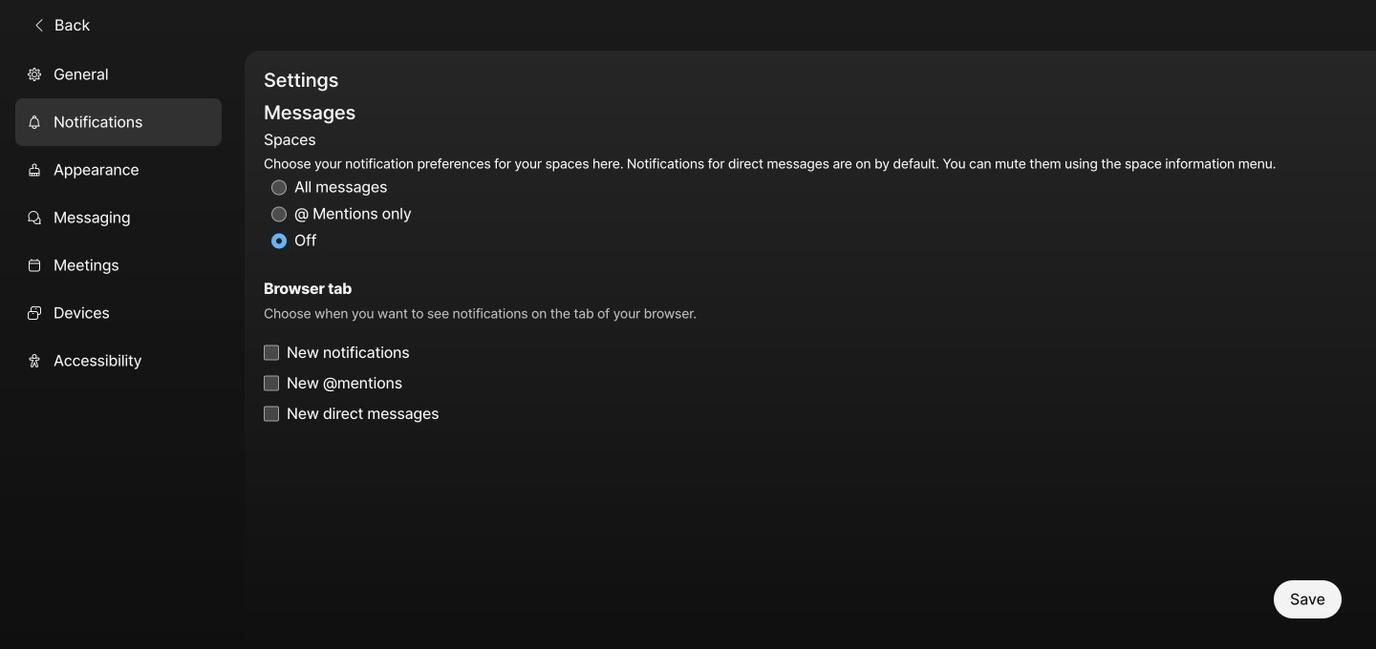 Task type: locate. For each thing, give the bounding box(es) containing it.
option group
[[264, 127, 1276, 254]]

settings navigation
[[0, 51, 245, 650]]

All messages radio
[[271, 180, 287, 195]]

Off radio
[[271, 233, 287, 249]]

accessibility tab
[[15, 337, 222, 385]]

messaging tab
[[15, 194, 222, 242]]

notifications tab
[[15, 98, 222, 146]]

appearance tab
[[15, 146, 222, 194]]

devices tab
[[15, 289, 222, 337]]



Task type: describe. For each thing, give the bounding box(es) containing it.
@ Mentions only radio
[[271, 207, 287, 222]]

meetings tab
[[15, 242, 222, 289]]

general tab
[[15, 51, 222, 98]]



Task type: vqa. For each thing, say whether or not it's contained in the screenshot.
MESSAGING, HAS NO NEW NOTIFICATIONS icon
no



